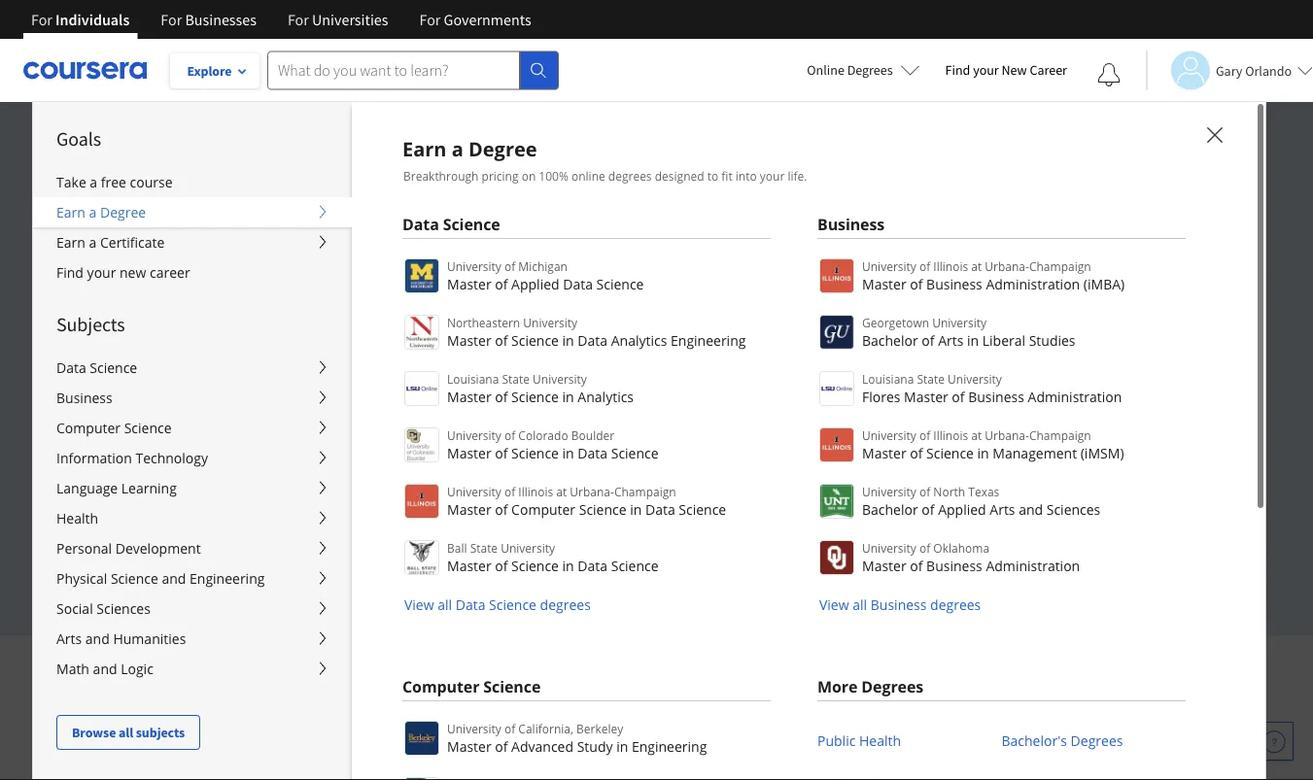 Task type: vqa. For each thing, say whether or not it's contained in the screenshot.


Task type: locate. For each thing, give the bounding box(es) containing it.
1 horizontal spatial view
[[820, 596, 849, 614]]

personal
[[56, 540, 112, 558]]

university of michigan logo image
[[404, 259, 439, 294]]

university inside university of california, berkeley master of advanced study in engineering
[[447, 721, 502, 737]]

0 horizontal spatial louisiana state university logo image
[[404, 371, 439, 406]]

earn for earn a degree breakthrough pricing on 100% online degrees designed to fit into your life.
[[403, 135, 447, 162]]

0 horizontal spatial view
[[404, 596, 434, 614]]

1 horizontal spatial state
[[502, 371, 530, 387]]

gary orlando
[[1216, 62, 1292, 79]]

0 vertical spatial degrees
[[847, 61, 893, 79]]

view down ball state university logo
[[404, 596, 434, 614]]

university up liberal on the top right of the page
[[933, 315, 987, 331]]

administration down oklahoma
[[986, 557, 1080, 575]]

health inside list
[[859, 732, 901, 750]]

0 vertical spatial data science
[[403, 214, 500, 235]]

1 horizontal spatial with
[[842, 652, 889, 684]]

1 vertical spatial university of illinois at urbana-champaign logo image
[[820, 428, 855, 463]]

state inside ball state university master of science in data science
[[470, 540, 498, 556]]

in up ball state university master of science in data science
[[630, 500, 642, 519]]

find your new career link
[[33, 258, 352, 288]]

champaign inside university of illinois at urbana-champaign master of business administration (imba)
[[1030, 258, 1092, 274]]

1 vertical spatial on
[[638, 273, 664, 302]]

to left fit
[[708, 168, 719, 184]]

from
[[336, 652, 389, 684]]

data inside university of michigan master of applied data science
[[563, 275, 593, 293]]

governments
[[444, 10, 531, 29]]

day left money-
[[236, 526, 260, 545]]

14-
[[216, 526, 236, 545]]

illinois inside university of illinois at urbana-champaign master of science in management (imsm)
[[934, 427, 969, 443]]

degree inside earn a degree breakthrough pricing on 100% online degrees designed to fit into your life.
[[469, 135, 537, 162]]

in inside the northeastern university master of science in data analytics engineering
[[563, 331, 574, 350]]

language learning button
[[33, 474, 352, 504]]

university up georgetown
[[862, 258, 917, 274]]

in inside unlimited access to 7,000+ world-class courses, hands-on projects, and job-ready certificate programs—all included in your subscription
[[669, 307, 688, 336]]

state down programs—all
[[502, 371, 530, 387]]

view for business
[[820, 596, 849, 614]]

administration inside university of oklahoma master of business administration
[[986, 557, 1080, 575]]

urbana- up "management"
[[985, 427, 1030, 443]]

champaign
[[1030, 258, 1092, 274], [1030, 427, 1092, 443], [614, 484, 676, 500]]

learning
[[121, 479, 177, 498]]

university up ball
[[447, 484, 502, 500]]

1 horizontal spatial louisiana state university logo image
[[820, 371, 855, 406]]

degrees
[[847, 61, 893, 79], [862, 677, 924, 698], [1071, 732, 1123, 750]]

louisiana state university logo image up university of colorado boulder logo
[[404, 371, 439, 406]]

learn
[[268, 652, 330, 684]]

for left universities
[[288, 10, 309, 29]]

at inside university of illinois at urbana-champaign master of computer science in data science
[[556, 484, 567, 500]]

humanities
[[113, 630, 186, 649]]

university of illinois at urbana-champaign master of computer science in data science
[[447, 484, 726, 519]]

computer science
[[56, 419, 172, 438], [403, 677, 541, 698]]

administration inside louisiana state university flores master of business administration
[[1028, 387, 1122, 406]]

0 vertical spatial at
[[972, 258, 982, 274]]

0 vertical spatial computer
[[56, 419, 121, 438]]

sciences inside university of north texas bachelor of applied arts and sciences
[[1047, 500, 1101, 519]]

analytics down hands-
[[611, 331, 667, 350]]

0 horizontal spatial to
[[266, 273, 287, 302]]

1 vertical spatial engineering
[[190, 570, 265, 588]]

take a free course
[[56, 173, 173, 192]]

analytics for in
[[578, 387, 634, 406]]

and
[[184, 307, 222, 336], [1019, 500, 1043, 519], [162, 570, 186, 588], [85, 630, 110, 649], [670, 652, 712, 684], [93, 660, 117, 679]]

science inside dropdown button
[[90, 359, 137, 377]]

0 vertical spatial with
[[181, 526, 212, 545]]

data inside dropdown button
[[56, 359, 86, 377]]

state right ball
[[470, 540, 498, 556]]

applied down michigan
[[512, 275, 560, 293]]

analytics inside the louisiana state university master of science in analytics
[[578, 387, 634, 406]]

and down "management"
[[1019, 500, 1043, 519]]

administration
[[986, 275, 1080, 293], [1028, 387, 1122, 406], [986, 557, 1080, 575]]

help center image
[[1263, 730, 1286, 754]]

urbana- down boulder
[[570, 484, 614, 500]]

2 for from the left
[[161, 10, 182, 29]]

university down flores
[[862, 427, 917, 443]]

computer up university of california, berkeley logo
[[403, 677, 480, 698]]

view
[[404, 596, 434, 614], [820, 596, 849, 614]]

0 vertical spatial illinois
[[934, 258, 969, 274]]

coursera image
[[23, 55, 147, 86]]

computer up ball state university master of science in data science
[[512, 500, 576, 519]]

master inside the louisiana state university master of science in analytics
[[447, 387, 492, 406]]

in up the louisiana state university master of science in analytics at the left
[[563, 331, 574, 350]]

degrees inside dropdown button
[[847, 61, 893, 79]]

google image
[[474, 712, 579, 748]]

data inside the northeastern university master of science in data analytics engineering
[[578, 331, 608, 350]]

louisiana
[[447, 371, 499, 387], [862, 371, 914, 387]]

certificate
[[100, 233, 165, 252]]

2 horizontal spatial all
[[853, 596, 867, 614]]

trial
[[234, 481, 265, 500]]

bachelor's degrees
[[1002, 732, 1123, 750]]

1 horizontal spatial applied
[[938, 500, 987, 519]]

1 vertical spatial degree
[[100, 203, 146, 222]]

0 horizontal spatial state
[[470, 540, 498, 556]]

2 vertical spatial illinois
[[519, 484, 553, 500]]

champaign down boulder
[[614, 484, 676, 500]]

bachelor's
[[1002, 732, 1068, 750]]

0 horizontal spatial louisiana
[[447, 371, 499, 387]]

2 vertical spatial degrees
[[1071, 732, 1123, 750]]

university inside georgetown university bachelor of arts in liberal studies
[[933, 315, 987, 331]]

1 horizontal spatial louisiana
[[862, 371, 914, 387]]

arts and humanities
[[56, 630, 186, 649]]

engineering right study
[[632, 737, 707, 756]]

in inside the louisiana state university master of science in analytics
[[563, 387, 574, 406]]

a
[[452, 135, 464, 162], [90, 173, 97, 192], [89, 203, 97, 222], [89, 233, 97, 252]]

in right study
[[617, 737, 628, 756]]

health up personal
[[56, 509, 98, 528]]

0 horizontal spatial health
[[56, 509, 98, 528]]

science inside the louisiana state university master of science in analytics
[[512, 387, 559, 406]]

degrees right "online"
[[847, 61, 893, 79]]

0 horizontal spatial day
[[174, 481, 199, 500]]

illinois for computer
[[519, 484, 553, 500]]

(imba)
[[1084, 275, 1125, 293]]

start 7-day free trial
[[124, 481, 265, 500]]

0 horizontal spatial all
[[119, 724, 133, 742]]

health right public
[[859, 732, 901, 750]]

in inside university of illinois at urbana-champaign master of science in management (imsm)
[[978, 444, 990, 462]]

champaign up (imba)
[[1030, 258, 1092, 274]]

2 vertical spatial administration
[[986, 557, 1080, 575]]

0 vertical spatial health
[[56, 509, 98, 528]]

$399
[[111, 526, 142, 545]]

list containing master of applied data science
[[403, 257, 771, 615]]

degree for earn a degree
[[100, 203, 146, 222]]

for for businesses
[[161, 10, 182, 29]]

business inside dropdown button
[[56, 389, 112, 407]]

all down university of oklahoma logo
[[853, 596, 867, 614]]

sciences down (imsm)
[[1047, 500, 1101, 519]]

earn down take
[[56, 203, 85, 222]]

at down louisiana state university flores master of business administration at the right of page
[[972, 427, 982, 443]]

data science down subjects
[[56, 359, 137, 377]]

banner navigation
[[16, 0, 547, 39]]

degrees down university of oklahoma master of business administration
[[931, 596, 981, 614]]

university inside louisiana state university flores master of business administration
[[948, 371, 1002, 387]]

science inside university of illinois at urbana-champaign master of science in management (imsm)
[[927, 444, 974, 462]]

north
[[934, 484, 966, 500]]

state inside louisiana state university flores master of business administration
[[917, 371, 945, 387]]

computer up information
[[56, 419, 121, 438]]

2 vertical spatial champaign
[[614, 484, 676, 500]]

and left logic
[[93, 660, 117, 679]]

university of illinois at urbana-champaign logo image up guarantee
[[404, 484, 439, 519]]

0 vertical spatial administration
[[986, 275, 1080, 293]]

ball state university master of science in data science
[[447, 540, 659, 575]]

0 vertical spatial champaign
[[1030, 258, 1092, 274]]

university of illinois at urbana-champaign logo image
[[820, 259, 855, 294], [820, 428, 855, 463], [404, 484, 439, 519]]

money-
[[264, 526, 315, 545]]

0 horizontal spatial arts
[[56, 630, 82, 649]]

1 vertical spatial with
[[842, 652, 889, 684]]

illinois up georgetown university bachelor of arts in liberal studies
[[934, 258, 969, 274]]

university right university of michigan logo
[[447, 258, 502, 274]]

2 vertical spatial earn
[[56, 233, 85, 252]]

find inside explore menu 'element'
[[56, 263, 84, 282]]

explore menu element
[[33, 102, 352, 751]]

data science down 'breakthrough'
[[403, 214, 500, 235]]

degrees right 'bachelor's'
[[1071, 732, 1123, 750]]

administration up the studies on the top of the page
[[986, 275, 1080, 293]]

1 vertical spatial find
[[56, 263, 84, 282]]

university up colorado
[[533, 371, 587, 387]]

subjects
[[56, 313, 125, 337]]

1 vertical spatial urbana-
[[985, 427, 1030, 443]]

1 vertical spatial bachelor
[[862, 500, 919, 519]]

analytics inside the northeastern university master of science in data analytics engineering
[[611, 331, 667, 350]]

in down university of illinois at urbana-champaign master of computer science in data science
[[563, 557, 574, 575]]

administration down the studies on the top of the page
[[1028, 387, 1122, 406]]

a for earn a certificate
[[89, 233, 97, 252]]

0 vertical spatial on
[[522, 168, 536, 184]]

champaign for (imba)
[[1030, 258, 1092, 274]]

7-
[[161, 481, 174, 500]]

list for more degrees
[[818, 719, 1186, 781]]

0 horizontal spatial degree
[[100, 203, 146, 222]]

0 vertical spatial analytics
[[611, 331, 667, 350]]

degrees
[[609, 168, 652, 184], [540, 596, 591, 614], [931, 596, 981, 614]]

1 vertical spatial applied
[[938, 500, 987, 519]]

social sciences
[[56, 600, 151, 618]]

louisiana state university logo image left flores
[[820, 371, 855, 406]]

businesses
[[185, 10, 257, 29]]

university inside university of colorado boulder master of science in data science
[[447, 427, 502, 443]]

2 view from the left
[[820, 596, 849, 614]]

earn a degree menu item
[[352, 101, 1314, 781]]

illinois inside university of illinois at urbana-champaign master of computer science in data science
[[519, 484, 553, 500]]

sciences
[[1047, 500, 1101, 519], [97, 600, 151, 618]]

day
[[174, 481, 199, 500], [236, 526, 260, 545]]

0 vertical spatial computer science
[[56, 419, 172, 438]]

1 horizontal spatial sciences
[[1047, 500, 1101, 519]]

with left "14-"
[[181, 526, 212, 545]]

arts inside georgetown university bachelor of arts in liberal studies
[[938, 331, 964, 350]]

online
[[807, 61, 845, 79]]

liberal
[[983, 331, 1026, 350]]

0 vertical spatial to
[[708, 168, 719, 184]]

2 vertical spatial at
[[556, 484, 567, 500]]

champaign inside university of illinois at urbana-champaign master of computer science in data science
[[614, 484, 676, 500]]

northeastern
[[447, 315, 520, 331]]

earn a degree
[[56, 203, 146, 222]]

into
[[736, 168, 757, 184]]

university of oklahoma master of business administration
[[862, 540, 1080, 575]]

in up boulder
[[563, 387, 574, 406]]

0 vertical spatial urbana-
[[985, 258, 1030, 274]]

university of california, berkeley master of advanced study in engineering
[[447, 721, 707, 756]]

for left individuals
[[31, 10, 52, 29]]

earn down earn a degree
[[56, 233, 85, 252]]

2 horizontal spatial state
[[917, 371, 945, 387]]

coursera
[[895, 652, 994, 684]]

earn a certificate button
[[33, 228, 352, 258]]

1 vertical spatial earn
[[56, 203, 85, 222]]

earn a degree button
[[33, 197, 352, 228]]

1 horizontal spatial data science
[[403, 214, 500, 235]]

master
[[447, 275, 492, 293], [862, 275, 907, 293], [447, 331, 492, 350], [447, 387, 492, 406], [904, 387, 949, 406], [447, 444, 492, 462], [862, 444, 907, 462], [447, 500, 492, 519], [447, 557, 492, 575], [862, 557, 907, 575], [447, 737, 492, 756]]

unlimited
[[93, 273, 190, 302]]

a left "free" at the top of the page
[[90, 173, 97, 192]]

applied inside university of north texas bachelor of applied arts and sciences
[[938, 500, 987, 519]]

0 horizontal spatial applied
[[512, 275, 560, 293]]

1 horizontal spatial computer science
[[403, 677, 541, 698]]

and down "development"
[[162, 570, 186, 588]]

1 vertical spatial champaign
[[1030, 427, 1092, 443]]

a inside "popup button"
[[89, 203, 97, 222]]

find down earn a certificate
[[56, 263, 84, 282]]

university of illinois at urbana-champaign master of science in management (imsm)
[[862, 427, 1124, 462]]

0 vertical spatial earn
[[403, 135, 447, 162]]

275+
[[395, 652, 448, 684]]

1 horizontal spatial health
[[859, 732, 901, 750]]

university right university of california, berkeley logo
[[447, 721, 502, 737]]

of inside the louisiana state university master of science in analytics
[[495, 387, 508, 406]]

urbana- inside university of illinois at urbana-champaign master of science in management (imsm)
[[985, 427, 1030, 443]]

personal development button
[[33, 534, 352, 564]]

browse all subjects button
[[56, 716, 200, 751]]

cancel
[[175, 436, 218, 454]]

of inside ball state university master of science in data science
[[495, 557, 508, 575]]

arts down texas
[[990, 500, 1016, 519]]

0 horizontal spatial degrees
[[540, 596, 591, 614]]

math
[[56, 660, 89, 679]]

degree up pricing
[[469, 135, 537, 162]]

career
[[1030, 61, 1068, 79]]

logic
[[121, 660, 153, 679]]

0 vertical spatial university of illinois at urbana-champaign logo image
[[820, 259, 855, 294]]

1 louisiana state university logo image from the left
[[404, 371, 439, 406]]

earn for earn a degree
[[56, 203, 85, 222]]

arts left liberal on the top right of the page
[[938, 331, 964, 350]]

2 vertical spatial computer
[[403, 677, 480, 698]]

university inside ball state university master of science in data science
[[501, 540, 555, 556]]

and inside popup button
[[93, 660, 117, 679]]

0 horizontal spatial sciences
[[97, 600, 151, 618]]

included
[[578, 307, 664, 336]]

1 vertical spatial to
[[266, 273, 287, 302]]

1 for from the left
[[31, 10, 52, 29]]

1 horizontal spatial all
[[438, 596, 452, 614]]

day up health dropdown button
[[174, 481, 199, 500]]

1 vertical spatial arts
[[990, 500, 1016, 519]]

earn inside earn a certificate dropdown button
[[56, 233, 85, 252]]

all
[[438, 596, 452, 614], [853, 596, 867, 614], [119, 724, 133, 742]]

a up 'breakthrough'
[[452, 135, 464, 162]]

in down boulder
[[563, 444, 574, 462]]

1 vertical spatial degrees
[[862, 677, 924, 698]]

university down georgetown university bachelor of arts in liberal studies
[[948, 371, 1002, 387]]

2 vertical spatial arts
[[56, 630, 82, 649]]

guarantee
[[350, 526, 421, 545]]

university inside university of illinois at urbana-champaign master of computer science in data science
[[447, 484, 502, 500]]

at down university of colorado boulder master of science in data science
[[556, 484, 567, 500]]

2 louisiana state university logo image from the left
[[820, 371, 855, 406]]

in inside ball state university master of science in data science
[[563, 557, 574, 575]]

list containing public health
[[818, 719, 1186, 781]]

analytics up boulder
[[578, 387, 634, 406]]

at inside university of illinois at urbana-champaign master of science in management (imsm)
[[972, 427, 982, 443]]

0 vertical spatial applied
[[512, 275, 560, 293]]

2 bachelor from the top
[[862, 500, 919, 519]]

a down earn a degree
[[89, 233, 97, 252]]

health inside dropdown button
[[56, 509, 98, 528]]

louisiana for data science
[[447, 371, 499, 387]]

physical
[[56, 570, 107, 588]]

university of north texas bachelor of applied arts and sciences
[[862, 484, 1101, 519]]

louisiana down northeastern
[[447, 371, 499, 387]]

urbana- inside university of illinois at urbana-champaign master of business administration (imba)
[[985, 258, 1030, 274]]

bachelor's degrees link
[[1002, 719, 1123, 762]]

master inside university of illinois at urbana-champaign master of science in management (imsm)
[[862, 444, 907, 462]]

information technology button
[[33, 443, 352, 474]]

a inside dropdown button
[[89, 233, 97, 252]]

social
[[56, 600, 93, 618]]

view down university of oklahoma logo
[[820, 596, 849, 614]]

bachelor right the university of north texas logo
[[862, 500, 919, 519]]

earn up 'breakthrough'
[[403, 135, 447, 162]]

0 horizontal spatial on
[[522, 168, 536, 184]]

0 vertical spatial arts
[[938, 331, 964, 350]]

1 horizontal spatial find
[[946, 61, 971, 79]]

(imsm)
[[1081, 444, 1124, 462]]

degree down take a free course
[[100, 203, 146, 222]]

life.
[[788, 168, 807, 184]]

for businesses
[[161, 10, 257, 29]]

3 for from the left
[[288, 10, 309, 29]]

2 horizontal spatial computer
[[512, 500, 576, 519]]

earn inside "earn a degree" "popup button"
[[56, 203, 85, 222]]

university inside the northeastern university master of science in data analytics engineering
[[523, 315, 578, 331]]

in left liberal on the top right of the page
[[967, 331, 979, 350]]

degrees up "hec paris" image
[[862, 677, 924, 698]]

degrees for more degrees
[[862, 677, 924, 698]]

None search field
[[267, 51, 559, 90]]

degree
[[469, 135, 537, 162], [100, 203, 146, 222]]

1 vertical spatial at
[[972, 427, 982, 443]]

computer science up information technology
[[56, 419, 172, 438]]

4 for from the left
[[420, 10, 441, 29]]

engineering inside university of california, berkeley master of advanced study in engineering
[[632, 737, 707, 756]]

0 vertical spatial engineering
[[671, 331, 746, 350]]

of inside louisiana state university flores master of business administration
[[952, 387, 965, 406]]

louisiana inside the louisiana state university master of science in analytics
[[447, 371, 499, 387]]

degree inside "popup button"
[[100, 203, 146, 222]]

bachelor down georgetown
[[862, 331, 919, 350]]

degrees down ball state university master of science in data science
[[540, 596, 591, 614]]

champaign up "management"
[[1030, 427, 1092, 443]]

to up ready
[[266, 273, 287, 302]]

1 vertical spatial data science
[[56, 359, 137, 377]]

0 vertical spatial sciences
[[1047, 500, 1101, 519]]

on left the 100%
[[522, 168, 536, 184]]

0 vertical spatial bachelor
[[862, 331, 919, 350]]

urbana- for in
[[985, 427, 1030, 443]]

1 horizontal spatial computer
[[403, 677, 480, 698]]

1 horizontal spatial arts
[[938, 331, 964, 350]]

northeastern university  logo image
[[404, 315, 439, 350]]

studies
[[1029, 331, 1076, 350]]

louisiana up flores
[[862, 371, 914, 387]]

list for data science
[[403, 257, 771, 615]]

1 vertical spatial illinois
[[934, 427, 969, 443]]

2 vertical spatial engineering
[[632, 737, 707, 756]]

university of illinois at urbana-champaign image
[[106, 714, 259, 745]]

a inside earn a degree breakthrough pricing on 100% online degrees designed to fit into your life.
[[452, 135, 464, 162]]

in inside georgetown university bachelor of arts in liberal studies
[[967, 331, 979, 350]]

university down courses,
[[523, 315, 578, 331]]

state inside the louisiana state university master of science in analytics
[[502, 371, 530, 387]]

in right included
[[669, 307, 688, 336]]

illinois down university of colorado boulder master of science in data science
[[519, 484, 553, 500]]

in up texas
[[978, 444, 990, 462]]

technology
[[136, 449, 208, 468]]

2 louisiana from the left
[[862, 371, 914, 387]]

0 horizontal spatial computer
[[56, 419, 121, 438]]

orlando
[[1246, 62, 1292, 79]]

2 vertical spatial urbana-
[[570, 484, 614, 500]]

urbana- inside university of illinois at urbana-champaign master of computer science in data science
[[570, 484, 614, 500]]

list containing master of business administration (imba)
[[818, 257, 1186, 615]]

at inside university of illinois at urbana-champaign master of business administration (imba)
[[972, 258, 982, 274]]

champaign inside university of illinois at urbana-champaign master of science in management (imsm)
[[1030, 427, 1092, 443]]

of
[[505, 258, 516, 274], [920, 258, 931, 274], [495, 275, 508, 293], [910, 275, 923, 293], [495, 331, 508, 350], [922, 331, 935, 350], [495, 387, 508, 406], [952, 387, 965, 406], [505, 427, 516, 443], [920, 427, 931, 443], [495, 444, 508, 462], [910, 444, 923, 462], [505, 484, 516, 500], [920, 484, 931, 500], [495, 500, 508, 519], [922, 500, 935, 519], [920, 540, 931, 556], [495, 557, 508, 575], [910, 557, 923, 575], [505, 721, 516, 737], [495, 737, 508, 756]]

degrees right "online"
[[609, 168, 652, 184]]

university right the university of north texas logo
[[862, 484, 917, 500]]

1 vertical spatial computer
[[512, 500, 576, 519]]

university up view all data science degrees
[[501, 540, 555, 556]]

0 vertical spatial degree
[[469, 135, 537, 162]]

1 vertical spatial analytics
[[578, 387, 634, 406]]

0 vertical spatial find
[[946, 61, 971, 79]]

university right university of colorado boulder logo
[[447, 427, 502, 443]]

list
[[403, 257, 771, 615], [818, 257, 1186, 615], [818, 719, 1186, 781]]

master of advanced study in engineering list
[[403, 719, 771, 781]]

computer science button
[[33, 413, 352, 443]]

urbana- for science
[[570, 484, 614, 500]]

1 vertical spatial computer science
[[403, 677, 541, 698]]

university of illinois at urbana-champaign logo image up the university of north texas logo
[[820, 428, 855, 463]]

0 horizontal spatial find
[[56, 263, 84, 282]]

1 horizontal spatial degrees
[[609, 168, 652, 184]]

all for business
[[853, 596, 867, 614]]

find left new
[[946, 61, 971, 79]]

1 bachelor from the top
[[862, 331, 919, 350]]

illinois inside university of illinois at urbana-champaign master of business administration (imba)
[[934, 258, 969, 274]]

university right university of oklahoma logo
[[862, 540, 917, 556]]

engineering down "14-"
[[190, 570, 265, 588]]

0 horizontal spatial data science
[[56, 359, 137, 377]]

1 horizontal spatial degree
[[469, 135, 537, 162]]

engineering right included
[[671, 331, 746, 350]]

2 horizontal spatial arts
[[990, 500, 1016, 519]]

arts up math
[[56, 630, 82, 649]]

1 view from the left
[[404, 596, 434, 614]]

applied inside university of michigan master of applied data science
[[512, 275, 560, 293]]

1 vertical spatial administration
[[1028, 387, 1122, 406]]

for left governments
[[420, 10, 441, 29]]

0 horizontal spatial computer science
[[56, 419, 172, 438]]

boulder
[[571, 427, 615, 443]]

all right browse
[[119, 724, 133, 742]]

show notifications image
[[1098, 63, 1121, 87]]

at for business
[[972, 258, 982, 274]]

information technology
[[56, 449, 208, 468]]

at up georgetown university bachelor of arts in liberal studies
[[972, 258, 982, 274]]

louisiana state university logo image
[[404, 371, 439, 406], [820, 371, 855, 406]]

1 vertical spatial health
[[859, 732, 901, 750]]

for left businesses
[[161, 10, 182, 29]]

1 horizontal spatial day
[[236, 526, 260, 545]]

1 horizontal spatial on
[[638, 273, 664, 302]]

0 vertical spatial day
[[174, 481, 199, 500]]

applied down north
[[938, 500, 987, 519]]

louisiana state university logo image for data science
[[404, 371, 439, 406]]

degrees inside earn a degree breakthrough pricing on 100% online degrees designed to fit into your life.
[[609, 168, 652, 184]]

science
[[443, 214, 500, 235], [597, 275, 644, 293], [512, 331, 559, 350], [90, 359, 137, 377], [512, 387, 559, 406], [124, 419, 172, 438], [512, 444, 559, 462], [611, 444, 659, 462], [927, 444, 974, 462], [579, 500, 627, 519], [679, 500, 726, 519], [512, 557, 559, 575], [611, 557, 659, 575], [111, 570, 158, 588], [489, 596, 537, 614], [484, 677, 541, 698]]

illinois up north
[[934, 427, 969, 443]]

1 louisiana from the left
[[447, 371, 499, 387]]

1 horizontal spatial to
[[708, 168, 719, 184]]



Task type: describe. For each thing, give the bounding box(es) containing it.
on inside unlimited access to 7,000+ world-class courses, hands-on projects, and job-ready certificate programs—all included in your subscription
[[638, 273, 664, 302]]

to inside earn a degree breakthrough pricing on 100% online degrees designed to fit into your life.
[[708, 168, 719, 184]]

university inside university of illinois at urbana-champaign master of business administration (imba)
[[862, 258, 917, 274]]

back
[[315, 526, 347, 545]]

find for find your new career
[[56, 263, 84, 282]]

university of california, berkeley logo image
[[404, 721, 439, 756]]

ball state university logo image
[[404, 541, 439, 576]]

illinois for business
[[934, 258, 969, 274]]

management
[[993, 444, 1077, 462]]

data science inside the data science dropdown button
[[56, 359, 137, 377]]

information
[[56, 449, 132, 468]]

all for data science
[[438, 596, 452, 614]]

master inside university of colorado boulder master of science in data science
[[447, 444, 492, 462]]

sas image
[[755, 714, 829, 745]]

university inside the louisiana state university master of science in analytics
[[533, 371, 587, 387]]

master inside university of oklahoma master of business administration
[[862, 557, 907, 575]]

for for individuals
[[31, 10, 52, 29]]

university of colorado boulder master of science in data science
[[447, 427, 659, 462]]

earn a degree group
[[32, 101, 1314, 781]]

gary orlando button
[[1146, 51, 1314, 90]]

michigan
[[519, 258, 568, 274]]

bachelor inside university of north texas bachelor of applied arts and sciences
[[862, 500, 919, 519]]

data inside ball state university master of science in data science
[[578, 557, 608, 575]]

california,
[[519, 721, 574, 737]]

public
[[818, 732, 856, 750]]

fit
[[722, 168, 733, 184]]

free
[[101, 173, 126, 192]]

master inside university of illinois at urbana-champaign master of computer science in data science
[[447, 500, 492, 519]]

data inside university of illinois at urbana-champaign master of computer science in data science
[[646, 500, 675, 519]]

more
[[818, 677, 858, 698]]

university inside university of oklahoma master of business administration
[[862, 540, 917, 556]]

on inside earn a degree breakthrough pricing on 100% online degrees designed to fit into your life.
[[522, 168, 536, 184]]

duke university image
[[321, 712, 411, 743]]

coursera plus image
[[93, 183, 389, 212]]

subjects
[[136, 724, 185, 742]]

berkeley
[[577, 721, 624, 737]]

degrees for online degrees
[[847, 61, 893, 79]]

and inside unlimited access to 7,000+ world-class courses, hands-on projects, and job-ready certificate programs—all included in your subscription
[[184, 307, 222, 336]]

course
[[130, 173, 173, 192]]

urbana- for administration
[[985, 258, 1030, 274]]

explore button
[[170, 53, 260, 88]]

for for governments
[[420, 10, 441, 29]]

view for data science
[[404, 596, 434, 614]]

universities
[[540, 652, 664, 684]]

science inside university of michigan master of applied data science
[[597, 275, 644, 293]]

gary
[[1216, 62, 1243, 79]]

math and logic
[[56, 660, 153, 679]]

state for data science
[[502, 371, 530, 387]]

social sciences button
[[33, 594, 352, 624]]

computer inside dropdown button
[[56, 419, 121, 438]]

1 vertical spatial day
[[236, 526, 260, 545]]

degrees for bachelor's degrees
[[1071, 732, 1123, 750]]

data science inside earn a degree menu item
[[403, 214, 500, 235]]

plus
[[1001, 652, 1046, 684]]

$59
[[93, 436, 116, 454]]

or $399 /year with 14-day money-back guarantee
[[93, 526, 421, 545]]

of inside georgetown university bachelor of arts in liberal studies
[[922, 331, 935, 350]]

business inside university of oklahoma master of business administration
[[927, 557, 983, 575]]

university of illinois at urbana-champaign logo image for master of business administration (imba)
[[820, 259, 855, 294]]

state for business
[[917, 371, 945, 387]]

career
[[150, 263, 190, 282]]

view all business degrees
[[820, 596, 981, 614]]

sciences inside popup button
[[97, 600, 151, 618]]

university inside university of north texas bachelor of applied arts and sciences
[[862, 484, 917, 500]]

louisiana state university flores master of business administration
[[862, 371, 1122, 406]]

or
[[93, 526, 107, 545]]

computer inside university of illinois at urbana-champaign master of computer science in data science
[[512, 500, 576, 519]]

your inside unlimited access to 7,000+ world-class courses, hands-on projects, and job-ready certificate programs—all included in your subscription
[[93, 341, 138, 371]]

science inside the northeastern university master of science in data analytics engineering
[[512, 331, 559, 350]]

at for computer
[[556, 484, 567, 500]]

georgetown university bachelor of arts in liberal studies
[[862, 315, 1076, 350]]

online degrees
[[807, 61, 893, 79]]

computer science inside dropdown button
[[56, 419, 172, 438]]

engineering inside dropdown button
[[190, 570, 265, 588]]

2 horizontal spatial degrees
[[931, 596, 981, 614]]

earn a certificate
[[56, 233, 165, 252]]

all inside button
[[119, 724, 133, 742]]

a for earn a degree breakthrough pricing on 100% online degrees designed to fit into your life.
[[452, 135, 464, 162]]

master inside the northeastern university master of science in data analytics engineering
[[447, 331, 492, 350]]

browse
[[72, 724, 116, 742]]

administration inside university of illinois at urbana-champaign master of business administration (imba)
[[986, 275, 1080, 293]]

designed
[[655, 168, 705, 184]]

champaign for in
[[614, 484, 676, 500]]

find your new career
[[946, 61, 1068, 79]]

business inside louisiana state university flores master of business administration
[[969, 387, 1025, 406]]

engineering inside the northeastern university master of science in data analytics engineering
[[671, 331, 746, 350]]

a for earn a degree
[[89, 203, 97, 222]]

to inside unlimited access to 7,000+ world-class courses, hands-on projects, and job-ready certificate programs—all included in your subscription
[[266, 273, 287, 302]]

louisiana state university logo image for business
[[820, 371, 855, 406]]

master inside ball state university master of science in data science
[[447, 557, 492, 575]]

master inside university of california, berkeley master of advanced study in engineering
[[447, 737, 492, 756]]

analytics for data
[[611, 331, 667, 350]]

georgetown
[[862, 315, 930, 331]]

study
[[577, 737, 613, 756]]

unlimited access to 7,000+ world-class courses, hands-on projects, and job-ready certificate programs—all included in your subscription
[[93, 273, 688, 371]]

companies
[[718, 652, 836, 684]]

/year
[[142, 526, 178, 545]]

physical science and engineering
[[56, 570, 265, 588]]

free
[[202, 481, 231, 500]]

day inside button
[[174, 481, 199, 500]]

start 7-day free trial button
[[93, 467, 296, 514]]

online degrees button
[[792, 49, 936, 91]]

at for science
[[972, 427, 982, 443]]

programs—all
[[432, 307, 573, 336]]

arts inside arts and humanities dropdown button
[[56, 630, 82, 649]]

data inside university of colorado boulder master of science in data science
[[578, 444, 608, 462]]

close image
[[1203, 123, 1228, 148]]

personal development
[[56, 540, 201, 558]]

and down 'social sciences'
[[85, 630, 110, 649]]

hec paris image
[[892, 710, 960, 750]]

louisiana for business
[[862, 371, 914, 387]]

earn for earn a certificate
[[56, 233, 85, 252]]

view all data science degrees link
[[403, 596, 591, 614]]

university of illinois at urbana-champaign logo image for master of science in management (imsm)
[[820, 428, 855, 463]]

business inside university of illinois at urbana-champaign master of business administration (imba)
[[927, 275, 983, 293]]

list for business
[[818, 257, 1186, 615]]

in inside university of california, berkeley master of advanced study in engineering
[[617, 737, 628, 756]]

breakthrough
[[404, 168, 479, 184]]

public health
[[818, 732, 901, 750]]

in inside university of colorado boulder master of science in data science
[[563, 444, 574, 462]]

computer science inside earn a degree menu item
[[403, 677, 541, 698]]

in inside university of illinois at urbana-champaign master of computer science in data science
[[630, 500, 642, 519]]

of inside the northeastern university master of science in data analytics engineering
[[495, 331, 508, 350]]

courses,
[[481, 273, 564, 302]]

master inside university of illinois at urbana-champaign master of business administration (imba)
[[862, 275, 907, 293]]

champaign for management
[[1030, 427, 1092, 443]]

language learning
[[56, 479, 177, 498]]

flores
[[862, 387, 901, 406]]

university of oklahoma logo image
[[820, 541, 855, 576]]

university of colorado boulder logo image
[[404, 428, 439, 463]]

explore
[[187, 62, 232, 80]]

a for take a free course
[[90, 173, 97, 192]]

johns hopkins university image
[[1022, 712, 1207, 748]]

illinois for science
[[934, 427, 969, 443]]

louisiana state university master of science in analytics
[[447, 371, 634, 406]]

data science button
[[33, 353, 352, 383]]

university inside university of michigan master of applied data science
[[447, 258, 502, 274]]

new
[[120, 263, 146, 282]]

your inside explore menu 'element'
[[87, 263, 116, 282]]

/month,
[[116, 436, 171, 454]]

arts inside university of north texas bachelor of applied arts and sciences
[[990, 500, 1016, 519]]

for for universities
[[288, 10, 309, 29]]

university of illinois at urbana-champaign master of business administration (imba)
[[862, 258, 1125, 293]]

and up university of michigan image
[[670, 652, 712, 684]]

earn a degree breakthrough pricing on 100% online degrees designed to fit into your life.
[[403, 135, 807, 184]]

bachelor inside georgetown university bachelor of arts in liberal studies
[[862, 331, 919, 350]]

your inside earn a degree breakthrough pricing on 100% online degrees designed to fit into your life.
[[760, 168, 785, 184]]

find your new career link
[[936, 58, 1077, 83]]

health button
[[33, 504, 352, 534]]

world-
[[364, 273, 428, 302]]

development
[[115, 540, 201, 558]]

ready
[[266, 307, 322, 336]]

georgetown university logo image
[[820, 315, 855, 350]]

university of michigan image
[[641, 703, 692, 756]]

individuals
[[56, 10, 130, 29]]

colorado
[[519, 427, 568, 443]]

northeastern university master of science in data analytics engineering
[[447, 315, 746, 350]]

anytime
[[222, 436, 278, 454]]

for universities
[[288, 10, 388, 29]]

university of illinois at urbana-champaign logo image for master of computer science in data science
[[404, 484, 439, 519]]

degree for earn a degree breakthrough pricing on 100% online degrees designed to fit into your life.
[[469, 135, 537, 162]]

universities
[[312, 10, 388, 29]]

view all data science degrees
[[404, 596, 591, 614]]

0 horizontal spatial with
[[181, 526, 212, 545]]

and inside university of north texas bachelor of applied arts and sciences
[[1019, 500, 1043, 519]]

What do you want to learn? text field
[[267, 51, 520, 90]]

oklahoma
[[934, 540, 990, 556]]

projects,
[[93, 307, 178, 336]]

find for find your new career
[[946, 61, 971, 79]]

master inside university of michigan master of applied data science
[[447, 275, 492, 293]]

university of north texas logo image
[[820, 484, 855, 519]]

master inside louisiana state university flores master of business administration
[[904, 387, 949, 406]]

browse all subjects
[[72, 724, 185, 742]]

university inside university of illinois at urbana-champaign master of science in management (imsm)
[[862, 427, 917, 443]]

language
[[56, 479, 118, 498]]



